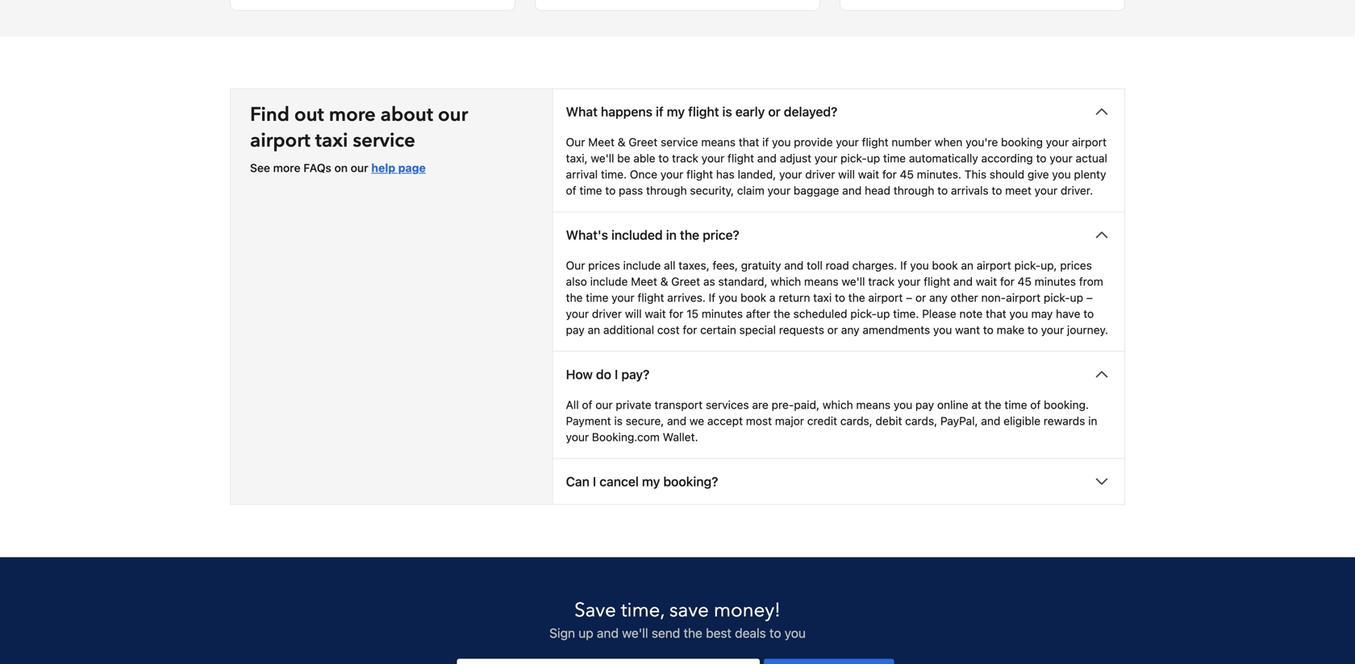 Task type: locate. For each thing, give the bounding box(es) containing it.
0 vertical spatial minutes
[[1035, 275, 1077, 289]]

means inside our meet & greet service means that if you provide your flight number when you're booking your airport taxi, we'll be able to track your flight and adjust your pick-up time automatically according to your actual arrival time. once your flight has landed, your driver will wait for 45 minutes. this should give you plenty of time to pass through security, claim your baggage and head through to arrivals to meet your driver.
[[702, 136, 736, 149]]

services
[[706, 399, 749, 412]]

wait up cost
[[645, 308, 666, 321]]

the inside save time, save money! sign up and we'll send the best deals to you
[[684, 626, 703, 642]]

our
[[566, 136, 585, 149], [566, 259, 585, 273]]

that inside our meet & greet service means that if you provide your flight number when you're booking your airport taxi, we'll be able to track your flight and adjust your pick-up time automatically according to your actual arrival time. once your flight has landed, your driver will wait for 45 minutes. this should give you plenty of time to pass through security, claim your baggage and head through to arrivals to meet your driver.
[[739, 136, 760, 149]]

which up credit
[[823, 399, 854, 412]]

make
[[997, 324, 1025, 337]]

1 vertical spatial time.
[[893, 308, 919, 321]]

flight
[[688, 104, 719, 120], [862, 136, 889, 149], [728, 152, 755, 165], [687, 168, 713, 181], [924, 275, 951, 289], [638, 292, 665, 305]]

up right sign at bottom left
[[579, 626, 594, 642]]

our inside the all of our private transport services are pre-paid, which means you pay online at the time of booking. payment is secure, and we accept most major credit cards, debit cards, paypal, and eligible rewards in your booking.com wallet.
[[596, 399, 613, 412]]

fees,
[[713, 259, 738, 273]]

0 horizontal spatial any
[[842, 324, 860, 337]]

you right deals
[[785, 626, 806, 642]]

is left the early
[[723, 104, 733, 120]]

up up head
[[867, 152, 881, 165]]

0 vertical spatial greet
[[629, 136, 658, 149]]

2 vertical spatial wait
[[645, 308, 666, 321]]

1 vertical spatial is
[[614, 415, 623, 428]]

our inside our prices include all taxes, fees, gratuity and toll road charges. if you book an airport pick-up, prices also include meet & greet as standard, which means we'll track your flight and wait for 45 minutes from the time your flight arrives. if you book a return taxi to the airport – or any other non-airport pick-up – your driver will wait for 15 minutes after the scheduled pick-up time. please note that you may have to pay an additional cost for certain special requests or any amendments you want to make to your journey.
[[566, 259, 585, 273]]

to down minutes.
[[938, 184, 948, 197]]

minutes
[[1035, 275, 1077, 289], [702, 308, 743, 321]]

1 horizontal spatial will
[[839, 168, 855, 181]]

0 horizontal spatial track
[[672, 152, 699, 165]]

credit
[[808, 415, 838, 428]]

1 horizontal spatial driver
[[806, 168, 836, 181]]

1 through from the left
[[646, 184, 687, 197]]

2 vertical spatial we'll
[[622, 626, 649, 642]]

taxi
[[315, 128, 348, 154], [814, 292, 832, 305]]

1 horizontal spatial greet
[[672, 275, 701, 289]]

you
[[772, 136, 791, 149], [1053, 168, 1071, 181], [911, 259, 929, 273], [719, 292, 738, 305], [1010, 308, 1029, 321], [934, 324, 952, 337], [894, 399, 913, 412], [785, 626, 806, 642]]

0 horizontal spatial &
[[618, 136, 626, 149]]

0 horizontal spatial cards,
[[841, 415, 873, 428]]

faqs
[[304, 162, 332, 175]]

up
[[867, 152, 881, 165], [1071, 292, 1084, 305], [877, 308, 890, 321], [579, 626, 594, 642]]

of up eligible
[[1031, 399, 1041, 412]]

meet down included
[[631, 275, 658, 289]]

0 vertical spatial book
[[932, 259, 958, 273]]

your up the amendments
[[898, 275, 921, 289]]

your down the adjust
[[780, 168, 803, 181]]

we'll
[[591, 152, 614, 165], [842, 275, 865, 289], [622, 626, 649, 642]]

means down toll
[[805, 275, 839, 289]]

on
[[335, 162, 348, 175]]

2 vertical spatial means
[[857, 399, 891, 412]]

1 horizontal spatial taxi
[[814, 292, 832, 305]]

& up be
[[618, 136, 626, 149]]

service down what happens if my flight is early or delayed? at the top of page
[[661, 136, 699, 149]]

is inside the all of our private transport services are pre-paid, which means you pay online at the time of booking. payment is secure, and we accept most major credit cards, debit cards, paypal, and eligible rewards in your booking.com wallet.
[[614, 415, 623, 428]]

your left the actual
[[1050, 152, 1073, 165]]

0 vertical spatial is
[[723, 104, 733, 120]]

– down from
[[1087, 292, 1093, 305]]

we'll left be
[[591, 152, 614, 165]]

0 horizontal spatial prices
[[588, 259, 620, 273]]

0 horizontal spatial will
[[625, 308, 642, 321]]

include left all
[[623, 259, 661, 273]]

–
[[906, 292, 913, 305], [1087, 292, 1093, 305]]

& down all
[[661, 275, 669, 289]]

0 vertical spatial more
[[329, 102, 376, 128]]

in up all
[[666, 228, 677, 243]]

or inside dropdown button
[[769, 104, 781, 120]]

if inside our meet & greet service means that if you provide your flight number when you're booking your airport taxi, we'll be able to track your flight and adjust your pick-up time automatically according to your actual arrival time. once your flight has landed, your driver will wait for 45 minutes. this should give you plenty of time to pass through security, claim your baggage and head through to arrivals to meet your driver.
[[763, 136, 769, 149]]

means inside the all of our private transport services are pre-paid, which means you pay online at the time of booking. payment is secure, and we accept most major credit cards, debit cards, paypal, and eligible rewards in your booking.com wallet.
[[857, 399, 891, 412]]

for up head
[[883, 168, 897, 181]]

time
[[884, 152, 906, 165], [580, 184, 602, 197], [586, 292, 609, 305], [1005, 399, 1028, 412]]

2 horizontal spatial or
[[916, 292, 927, 305]]

2 through from the left
[[894, 184, 935, 197]]

to right deals
[[770, 626, 782, 642]]

save
[[670, 598, 709, 625]]

you down please at the top of the page
[[934, 324, 952, 337]]

also
[[566, 275, 587, 289]]

to inside save time, save money! sign up and we'll send the best deals to you
[[770, 626, 782, 642]]

send
[[652, 626, 681, 642]]

our right about
[[438, 102, 468, 128]]

how
[[566, 367, 593, 383]]

the inside dropdown button
[[680, 228, 700, 243]]

what happens if my flight is early or delayed? button
[[553, 89, 1125, 135]]

arrivals
[[951, 184, 989, 197]]

service up help
[[353, 128, 416, 154]]

0 horizontal spatial which
[[771, 275, 802, 289]]

early
[[736, 104, 765, 120]]

1 vertical spatial if
[[709, 292, 716, 305]]

number
[[892, 136, 932, 149]]

more right out at the left of the page
[[329, 102, 376, 128]]

2 – from the left
[[1087, 292, 1093, 305]]

please
[[922, 308, 957, 321]]

time down arrival
[[580, 184, 602, 197]]

if
[[901, 259, 908, 273], [709, 292, 716, 305]]

we'll inside our meet & greet service means that if you provide your flight number when you're booking your airport taxi, we'll be able to track your flight and adjust your pick-up time automatically according to your actual arrival time. once your flight has landed, your driver will wait for 45 minutes. this should give you plenty of time to pass through security, claim your baggage and head through to arrivals to meet your driver.
[[591, 152, 614, 165]]

1 horizontal spatial more
[[329, 102, 376, 128]]

taxi,
[[566, 152, 588, 165]]

and up other
[[954, 275, 973, 289]]

1 horizontal spatial or
[[828, 324, 838, 337]]

0 horizontal spatial an
[[588, 324, 600, 337]]

0 horizontal spatial greet
[[629, 136, 658, 149]]

2 vertical spatial or
[[828, 324, 838, 337]]

include right the also
[[590, 275, 628, 289]]

time inside the all of our private transport services are pre-paid, which means you pay online at the time of booking. payment is secure, and we accept most major credit cards, debit cards, paypal, and eligible rewards in your booking.com wallet.
[[1005, 399, 1028, 412]]

my
[[667, 104, 685, 120], [642, 475, 660, 490]]

cards, left debit
[[841, 415, 873, 428]]

1 horizontal spatial service
[[661, 136, 699, 149]]

time down the also
[[586, 292, 609, 305]]

the down charges.
[[849, 292, 866, 305]]

be
[[618, 152, 631, 165]]

0 vertical spatial if
[[901, 259, 908, 273]]

time down number
[[884, 152, 906, 165]]

to up give
[[1037, 152, 1047, 165]]

&
[[618, 136, 626, 149], [661, 275, 669, 289]]

0 horizontal spatial we'll
[[591, 152, 614, 165]]

that down the early
[[739, 136, 760, 149]]

claim
[[737, 184, 765, 197]]

airport inside find out more about our airport taxi service see more faqs on our help page
[[250, 128, 311, 154]]

track
[[672, 152, 699, 165], [869, 275, 895, 289]]

1 horizontal spatial that
[[986, 308, 1007, 321]]

0 horizontal spatial means
[[702, 136, 736, 149]]

1 vertical spatial 45
[[1018, 275, 1032, 289]]

is inside dropdown button
[[723, 104, 733, 120]]

head
[[865, 184, 891, 197]]

any up please at the top of the page
[[930, 292, 948, 305]]

pay up how
[[566, 324, 585, 337]]

driver up baggage
[[806, 168, 836, 181]]

automatically
[[909, 152, 979, 165]]

1 horizontal spatial which
[[823, 399, 854, 412]]

1 horizontal spatial we'll
[[622, 626, 649, 642]]

debit
[[876, 415, 903, 428]]

through down once
[[646, 184, 687, 197]]

included
[[612, 228, 663, 243]]

0 horizontal spatial wait
[[645, 308, 666, 321]]

your up has on the top right of the page
[[702, 152, 725, 165]]

0 horizontal spatial time.
[[601, 168, 627, 181]]

through down minutes.
[[894, 184, 935, 197]]

0 vertical spatial which
[[771, 275, 802, 289]]

we'll down the road
[[842, 275, 865, 289]]

save
[[575, 598, 616, 625]]

our
[[438, 102, 468, 128], [351, 162, 369, 175], [596, 399, 613, 412]]

you up make
[[1010, 308, 1029, 321]]

can
[[566, 475, 590, 490]]

1 horizontal spatial cards,
[[906, 415, 938, 428]]

your right once
[[661, 168, 684, 181]]

wait inside our meet & greet service means that if you provide your flight number when you're booking your airport taxi, we'll be able to track your flight and adjust your pick-up time automatically according to your actual arrival time. once your flight has landed, your driver will wait for 45 minutes. this should give you plenty of time to pass through security, claim your baggage and head through to arrivals to meet your driver.
[[858, 168, 880, 181]]

flight left the early
[[688, 104, 719, 120]]

0 horizontal spatial if
[[656, 104, 664, 120]]

airport up 'see'
[[250, 128, 311, 154]]

0 vertical spatial an
[[961, 259, 974, 273]]

to down should
[[992, 184, 1003, 197]]

you down standard,
[[719, 292, 738, 305]]

0 horizontal spatial is
[[614, 415, 623, 428]]

cards, right debit
[[906, 415, 938, 428]]

landed,
[[738, 168, 777, 181]]

0 vertical spatial our
[[566, 136, 585, 149]]

pay inside our prices include all taxes, fees, gratuity and toll road charges. if you book an airport pick-up, prices also include meet & greet as standard, which means we'll track your flight and wait for 45 minutes from the time your flight arrives. if you book a return taxi to the airport – or any other non-airport pick-up – your driver will wait for 15 minutes after the scheduled pick-up time. please note that you may have to pay an additional cost for certain special requests or any amendments you want to make to your journey.
[[566, 324, 585, 337]]

0 horizontal spatial my
[[642, 475, 660, 490]]

payment
[[566, 415, 611, 428]]

0 vertical spatial wait
[[858, 168, 880, 181]]

2 our from the top
[[566, 259, 585, 273]]

0 horizontal spatial driver
[[592, 308, 622, 321]]

1 vertical spatial which
[[823, 399, 854, 412]]

you inside save time, save money! sign up and we'll send the best deals to you
[[785, 626, 806, 642]]

& inside our meet & greet service means that if you provide your flight number when you're booking your airport taxi, we'll be able to track your flight and adjust your pick-up time automatically according to your actual arrival time. once your flight has landed, your driver will wait for 45 minutes. this should give you plenty of time to pass through security, claim your baggage and head through to arrivals to meet your driver.
[[618, 136, 626, 149]]

our up payment
[[596, 399, 613, 412]]

through
[[646, 184, 687, 197], [894, 184, 935, 197]]

our right on
[[351, 162, 369, 175]]

prices up from
[[1061, 259, 1093, 273]]

track right able
[[672, 152, 699, 165]]

1 vertical spatial or
[[916, 292, 927, 305]]

our inside our meet & greet service means that if you provide your flight number when you're booking your airport taxi, we'll be able to track your flight and adjust your pick-up time automatically according to your actual arrival time. once your flight has landed, your driver will wait for 45 minutes. this should give you plenty of time to pass through security, claim your baggage and head through to arrivals to meet your driver.
[[566, 136, 585, 149]]

1 horizontal spatial any
[[930, 292, 948, 305]]

45 left minutes.
[[900, 168, 914, 181]]

or up please at the top of the page
[[916, 292, 927, 305]]

track inside our meet & greet service means that if you provide your flight number when you're booking your airport taxi, we'll be able to track your flight and adjust your pick-up time automatically according to your actual arrival time. once your flight has landed, your driver will wait for 45 minutes. this should give you plenty of time to pass through security, claim your baggage and head through to arrivals to meet your driver.
[[672, 152, 699, 165]]

to right able
[[659, 152, 669, 165]]

wallet.
[[663, 431, 698, 444]]

after
[[746, 308, 771, 321]]

airport inside our meet & greet service means that if you provide your flight number when you're booking your airport taxi, we'll be able to track your flight and adjust your pick-up time automatically according to your actual arrival time. once your flight has landed, your driver will wait for 45 minutes. this should give you plenty of time to pass through security, claim your baggage and head through to arrivals to meet your driver.
[[1072, 136, 1107, 149]]

your down landed,
[[768, 184, 791, 197]]

service inside our meet & greet service means that if you provide your flight number when you're booking your airport taxi, we'll be able to track your flight and adjust your pick-up time automatically according to your actual arrival time. once your flight has landed, your driver will wait for 45 minutes. this should give you plenty of time to pass through security, claim your baggage and head through to arrivals to meet your driver.
[[661, 136, 699, 149]]

of
[[566, 184, 577, 197], [582, 399, 593, 412], [1031, 399, 1041, 412]]

that down the non-
[[986, 308, 1007, 321]]

1 vertical spatial our
[[566, 259, 585, 273]]

0 vertical spatial will
[[839, 168, 855, 181]]

0 horizontal spatial taxi
[[315, 128, 348, 154]]

or
[[769, 104, 781, 120], [916, 292, 927, 305], [828, 324, 838, 337]]

means up has on the top right of the page
[[702, 136, 736, 149]]

0 horizontal spatial or
[[769, 104, 781, 120]]

your down provide
[[815, 152, 838, 165]]

greet
[[629, 136, 658, 149], [672, 275, 701, 289]]

1 horizontal spatial pay
[[916, 399, 935, 412]]

that
[[739, 136, 760, 149], [986, 308, 1007, 321]]

page
[[398, 162, 426, 175]]

happens
[[601, 104, 653, 120]]

i inside how do i pay? dropdown button
[[615, 367, 618, 383]]

0 vertical spatial taxi
[[315, 128, 348, 154]]

from
[[1080, 275, 1104, 289]]

means up debit
[[857, 399, 891, 412]]

we'll inside our prices include all taxes, fees, gratuity and toll road charges. if you book an airport pick-up, prices also include meet & greet as standard, which means we'll track your flight and wait for 45 minutes from the time your flight arrives. if you book a return taxi to the airport – or any other non-airport pick-up – your driver will wait for 15 minutes after the scheduled pick-up time. please note that you may have to pay an additional cost for certain special requests or any amendments you want to make to your journey.
[[842, 275, 865, 289]]

in
[[666, 228, 677, 243], [1089, 415, 1098, 428]]

0 horizontal spatial meet
[[588, 136, 615, 149]]

you inside the all of our private transport services are pre-paid, which means you pay online at the time of booking. payment is secure, and we accept most major credit cards, debit cards, paypal, and eligible rewards in your booking.com wallet.
[[894, 399, 913, 412]]

0 horizontal spatial our
[[351, 162, 369, 175]]

greet inside our meet & greet service means that if you provide your flight number when you're booking your airport taxi, we'll be able to track your flight and adjust your pick-up time automatically according to your actual arrival time. once your flight has landed, your driver will wait for 45 minutes. this should give you plenty of time to pass through security, claim your baggage and head through to arrivals to meet your driver.
[[629, 136, 658, 149]]

should
[[990, 168, 1025, 181]]

or down scheduled
[[828, 324, 838, 337]]

wait up head
[[858, 168, 880, 181]]

0 horizontal spatial pay
[[566, 324, 585, 337]]

2 horizontal spatial means
[[857, 399, 891, 412]]

rewards
[[1044, 415, 1086, 428]]

2 vertical spatial our
[[596, 399, 613, 412]]

the up taxes,
[[680, 228, 700, 243]]

book up after
[[741, 292, 767, 305]]

1 our from the top
[[566, 136, 585, 149]]

1 vertical spatial track
[[869, 275, 895, 289]]

taxi up scheduled
[[814, 292, 832, 305]]

our up the also
[[566, 259, 585, 273]]

0 horizontal spatial service
[[353, 128, 416, 154]]

taxi up on
[[315, 128, 348, 154]]

baggage
[[794, 184, 840, 197]]

what happens if my flight is early or delayed?
[[566, 104, 838, 120]]

time,
[[621, 598, 665, 625]]

2 horizontal spatial wait
[[976, 275, 998, 289]]

an
[[961, 259, 974, 273], [588, 324, 600, 337]]

delayed?
[[784, 104, 838, 120]]

the right at
[[985, 399, 1002, 412]]

1 horizontal spatial &
[[661, 275, 669, 289]]

we'll down time,
[[622, 626, 649, 642]]

an left the additional at the left
[[588, 324, 600, 337]]

the
[[680, 228, 700, 243], [566, 292, 583, 305], [849, 292, 866, 305], [774, 308, 791, 321], [985, 399, 1002, 412], [684, 626, 703, 642]]

can i cancel my booking?
[[566, 475, 719, 490]]

up inside save time, save money! sign up and we'll send the best deals to you
[[579, 626, 594, 642]]

1 horizontal spatial –
[[1087, 292, 1093, 305]]

45 up may
[[1018, 275, 1032, 289]]

0 vertical spatial driver
[[806, 168, 836, 181]]

1 vertical spatial taxi
[[814, 292, 832, 305]]

1 horizontal spatial minutes
[[1035, 275, 1077, 289]]

0 vertical spatial track
[[672, 152, 699, 165]]

taxi inside our prices include all taxes, fees, gratuity and toll road charges. if you book an airport pick-up, prices also include meet & greet as standard, which means we'll track your flight and wait for 45 minutes from the time your flight arrives. if you book a return taxi to the airport – or any other non-airport pick-up – your driver will wait for 15 minutes after the scheduled pick-up time. please note that you may have to pay an additional cost for certain special requests or any amendments you want to make to your journey.
[[814, 292, 832, 305]]

2 horizontal spatial our
[[596, 399, 613, 412]]

toll
[[807, 259, 823, 273]]

1 vertical spatial &
[[661, 275, 669, 289]]

wait
[[858, 168, 880, 181], [976, 275, 998, 289], [645, 308, 666, 321]]

pay?
[[622, 367, 650, 383]]

0 vertical spatial &
[[618, 136, 626, 149]]

1 horizontal spatial if
[[901, 259, 908, 273]]

driver up the additional at the left
[[592, 308, 622, 321]]

1 horizontal spatial through
[[894, 184, 935, 197]]

our up the taxi,
[[566, 136, 585, 149]]

time up eligible
[[1005, 399, 1028, 412]]

can i cancel my booking? button
[[553, 460, 1125, 505]]

security,
[[690, 184, 734, 197]]

how do i pay? button
[[553, 352, 1125, 398]]

0 vertical spatial 45
[[900, 168, 914, 181]]

flight up has on the top right of the page
[[728, 152, 755, 165]]

1 vertical spatial minutes
[[702, 308, 743, 321]]

you're
[[966, 136, 998, 149]]

0 vertical spatial in
[[666, 228, 677, 243]]

0 vertical spatial we'll
[[591, 152, 614, 165]]

will up the additional at the left
[[625, 308, 642, 321]]

up inside our meet & greet service means that if you provide your flight number when you're booking your airport taxi, we'll be able to track your flight and adjust your pick-up time automatically according to your actual arrival time. once your flight has landed, your driver will wait for 45 minutes. this should give you plenty of time to pass through security, claim your baggage and head through to arrivals to meet your driver.
[[867, 152, 881, 165]]

prices
[[588, 259, 620, 273], [1061, 259, 1093, 273]]

our prices include all taxes, fees, gratuity and toll road charges. if you book an airport pick-up, prices also include meet & greet as standard, which means we'll track your flight and wait for 45 minutes from the time your flight arrives. if you book a return taxi to the airport – or any other non-airport pick-up – your driver will wait for 15 minutes after the scheduled pick-up time. please note that you may have to pay an additional cost for certain special requests or any amendments you want to make to your journey.
[[566, 259, 1109, 337]]

charges.
[[853, 259, 898, 273]]

time inside our prices include all taxes, fees, gratuity and toll road charges. if you book an airport pick-up, prices also include meet & greet as standard, which means we'll track your flight and wait for 45 minutes from the time your flight arrives. if you book a return taxi to the airport – or any other non-airport pick-up – your driver will wait for 15 minutes after the scheduled pick-up time. please note that you may have to pay an additional cost for certain special requests or any amendments you want to make to your journey.
[[586, 292, 609, 305]]

1 horizontal spatial our
[[438, 102, 468, 128]]

1 vertical spatial any
[[842, 324, 860, 337]]

greet up able
[[629, 136, 658, 149]]

minutes down up, at the top right
[[1035, 275, 1077, 289]]

and down save
[[597, 626, 619, 642]]

service inside find out more about our airport taxi service see more faqs on our help page
[[353, 128, 416, 154]]

0 vertical spatial i
[[615, 367, 618, 383]]

meet inside our prices include all taxes, fees, gratuity and toll road charges. if you book an airport pick-up, prices also include meet & greet as standard, which means we'll track your flight and wait for 45 minutes from the time your flight arrives. if you book a return taxi to the airport – or any other non-airport pick-up – your driver will wait for 15 minutes after the scheduled pick-up time. please note that you may have to pay an additional cost for certain special requests or any amendments you want to make to your journey.
[[631, 275, 658, 289]]

1 vertical spatial i
[[593, 475, 597, 490]]

include
[[623, 259, 661, 273], [590, 275, 628, 289]]

return
[[779, 292, 811, 305]]

when
[[935, 136, 963, 149]]

flight left arrives.
[[638, 292, 665, 305]]

0 horizontal spatial through
[[646, 184, 687, 197]]

how do i pay? element
[[553, 398, 1125, 459]]

0 vertical spatial or
[[769, 104, 781, 120]]

if right charges.
[[901, 259, 908, 273]]

1 vertical spatial an
[[588, 324, 600, 337]]

minutes up certain
[[702, 308, 743, 321]]

1 horizontal spatial time.
[[893, 308, 919, 321]]

for
[[883, 168, 897, 181], [1001, 275, 1015, 289], [669, 308, 684, 321], [683, 324, 698, 337]]

your inside the all of our private transport services are pre-paid, which means you pay online at the time of booking. payment is secure, and we accept most major credit cards, debit cards, paypal, and eligible rewards in your booking.com wallet.
[[566, 431, 589, 444]]

may
[[1032, 308, 1053, 321]]

out
[[294, 102, 324, 128]]

is up booking.com
[[614, 415, 623, 428]]

my right cancel
[[642, 475, 660, 490]]

book
[[932, 259, 958, 273], [741, 292, 767, 305]]

prices down what's
[[588, 259, 620, 273]]

pick- up have
[[1044, 292, 1071, 305]]

pre-
[[772, 399, 794, 412]]

0 vertical spatial my
[[667, 104, 685, 120]]

1 vertical spatial book
[[741, 292, 767, 305]]

1 horizontal spatial means
[[805, 275, 839, 289]]

road
[[826, 259, 850, 273]]

1 horizontal spatial i
[[615, 367, 618, 383]]

sign
[[550, 626, 575, 642]]

if
[[656, 104, 664, 120], [763, 136, 769, 149]]

1 horizontal spatial is
[[723, 104, 733, 120]]

if right happens
[[656, 104, 664, 120]]



Task type: vqa. For each thing, say whether or not it's contained in the screenshot.
Your choices
no



Task type: describe. For each thing, give the bounding box(es) containing it.
your down give
[[1035, 184, 1058, 197]]

for up the non-
[[1001, 275, 1015, 289]]

our for what
[[566, 136, 585, 149]]

1 vertical spatial wait
[[976, 275, 998, 289]]

best
[[706, 626, 732, 642]]

your down the also
[[566, 308, 589, 321]]

all of our private transport services are pre-paid, which means you pay online at the time of booking. payment is secure, and we accept most major credit cards, debit cards, paypal, and eligible rewards in your booking.com wallet.
[[566, 399, 1098, 444]]

other
[[951, 292, 979, 305]]

find
[[250, 102, 290, 128]]

0 horizontal spatial book
[[741, 292, 767, 305]]

45 inside our prices include all taxes, fees, gratuity and toll road charges. if you book an airport pick-up, prices also include meet & greet as standard, which means we'll track your flight and wait for 45 minutes from the time your flight arrives. if you book a return taxi to the airport – or any other non-airport pick-up – your driver will wait for 15 minutes after the scheduled pick-up time. please note that you may have to pay an additional cost for certain special requests or any amendments you want to make to your journey.
[[1018, 275, 1032, 289]]

and down at
[[982, 415, 1001, 428]]

and left head
[[843, 184, 862, 197]]

amendments
[[863, 324, 931, 337]]

our meet & greet service means that if you provide your flight number when you're booking your airport taxi, we'll be able to track your flight and adjust your pick-up time automatically according to your actual arrival time. once your flight has landed, your driver will wait for 45 minutes. this should give you plenty of time to pass through security, claim your baggage and head through to arrivals to meet your driver.
[[566, 136, 1108, 197]]

meet inside our meet & greet service means that if you provide your flight number when you're booking your airport taxi, we'll be able to track your flight and adjust your pick-up time automatically according to your actual arrival time. once your flight has landed, your driver will wait for 45 minutes. this should give you plenty of time to pass through security, claim your baggage and head through to arrivals to meet your driver.
[[588, 136, 615, 149]]

non-
[[982, 292, 1006, 305]]

your right booking
[[1046, 136, 1069, 149]]

according
[[982, 152, 1034, 165]]

0 vertical spatial include
[[623, 259, 661, 273]]

my for booking?
[[642, 475, 660, 490]]

all
[[664, 259, 676, 273]]

the down a
[[774, 308, 791, 321]]

up up have
[[1071, 292, 1084, 305]]

my for flight
[[667, 104, 685, 120]]

actual
[[1076, 152, 1108, 165]]

driver inside our prices include all taxes, fees, gratuity and toll road charges. if you book an airport pick-up, prices also include meet & greet as standard, which means we'll track your flight and wait for 45 minutes from the time your flight arrives. if you book a return taxi to the airport – or any other non-airport pick-up – your driver will wait for 15 minutes after the scheduled pick-up time. please note that you may have to pay an additional cost for certain special requests or any amendments you want to make to your journey.
[[592, 308, 622, 321]]

most
[[746, 415, 772, 428]]

1 vertical spatial more
[[273, 162, 301, 175]]

you up the adjust
[[772, 136, 791, 149]]

means inside our prices include all taxes, fees, gratuity and toll road charges. if you book an airport pick-up, prices also include meet & greet as standard, which means we'll track your flight and wait for 45 minutes from the time your flight arrives. if you book a return taxi to the airport – or any other non-airport pick-up – your driver will wait for 15 minutes after the scheduled pick-up time. please note that you may have to pay an additional cost for certain special requests or any amendments you want to make to your journey.
[[805, 275, 839, 289]]

flight up please at the top of the page
[[924, 275, 951, 289]]

15
[[687, 308, 699, 321]]

give
[[1028, 168, 1050, 181]]

and up landed,
[[758, 152, 777, 165]]

if inside dropdown button
[[656, 104, 664, 120]]

are
[[752, 399, 769, 412]]

to left pass
[[605, 184, 616, 197]]

that inside our prices include all taxes, fees, gratuity and toll road charges. if you book an airport pick-up, prices also include meet & greet as standard, which means we'll track your flight and wait for 45 minutes from the time your flight arrives. if you book a return taxi to the airport – or any other non-airport pick-up – your driver will wait for 15 minutes after the scheduled pick-up time. please note that you may have to pay an additional cost for certain special requests or any amendments you want to make to your journey.
[[986, 308, 1007, 321]]

our for what's
[[566, 259, 585, 273]]

up up the amendments
[[877, 308, 890, 321]]

able
[[634, 152, 656, 165]]

transport
[[655, 399, 703, 412]]

what's included in the price?
[[566, 228, 740, 243]]

and down transport at the bottom of page
[[667, 415, 687, 428]]

which inside our prices include all taxes, fees, gratuity and toll road charges. if you book an airport pick-up, prices also include meet & greet as standard, which means we'll track your flight and wait for 45 minutes from the time your flight arrives. if you book a return taxi to the airport – or any other non-airport pick-up – your driver will wait for 15 minutes after the scheduled pick-up time. please note that you may have to pay an additional cost for certain special requests or any amendments you want to make to your journey.
[[771, 275, 802, 289]]

booking?
[[664, 475, 719, 490]]

online
[[938, 399, 969, 412]]

for down 15 on the right of page
[[683, 324, 698, 337]]

help page link
[[372, 162, 426, 175]]

of inside our meet & greet service means that if you provide your flight number when you're booking your airport taxi, we'll be able to track your flight and adjust your pick-up time automatically according to your actual arrival time. once your flight has landed, your driver will wait for 45 minutes. this should give you plenty of time to pass through security, claim your baggage and head through to arrivals to meet your driver.
[[566, 184, 577, 197]]

i inside can i cancel my booking? dropdown button
[[593, 475, 597, 490]]

standard,
[[719, 275, 768, 289]]

will inside our prices include all taxes, fees, gratuity and toll road charges. if you book an airport pick-up, prices also include meet & greet as standard, which means we'll track your flight and wait for 45 minutes from the time your flight arrives. if you book a return taxi to the airport – or any other non-airport pick-up – your driver will wait for 15 minutes after the scheduled pick-up time. please note that you may have to pay an additional cost for certain special requests or any amendments you want to make to your journey.
[[625, 308, 642, 321]]

1 horizontal spatial book
[[932, 259, 958, 273]]

1 horizontal spatial an
[[961, 259, 974, 273]]

2 horizontal spatial of
[[1031, 399, 1041, 412]]

secure,
[[626, 415, 664, 428]]

flight up security, on the top right of the page
[[687, 168, 713, 181]]

this
[[965, 168, 987, 181]]

1 cards, from the left
[[841, 415, 873, 428]]

pick- inside our meet & greet service means that if you provide your flight number when you're booking your airport taxi, we'll be able to track your flight and adjust your pick-up time automatically according to your actual arrival time. once your flight has landed, your driver will wait for 45 minutes. this should give you plenty of time to pass through security, claim your baggage and head through to arrivals to meet your driver.
[[841, 152, 867, 165]]

& inside our prices include all taxes, fees, gratuity and toll road charges. if you book an airport pick-up, prices also include meet & greet as standard, which means we'll track your flight and wait for 45 minutes from the time your flight arrives. if you book a return taxi to the airport – or any other non-airport pick-up – your driver will wait for 15 minutes after the scheduled pick-up time. please note that you may have to pay an additional cost for certain special requests or any amendments you want to make to your journey.
[[661, 275, 669, 289]]

to down may
[[1028, 324, 1039, 337]]

time. inside our meet & greet service means that if you provide your flight number when you're booking your airport taxi, we'll be able to track your flight and adjust your pick-up time automatically according to your actual arrival time. once your flight has landed, your driver will wait for 45 minutes. this should give you plenty of time to pass through security, claim your baggage and head through to arrivals to meet your driver.
[[601, 168, 627, 181]]

will inside our meet & greet service means that if you provide your flight number when you're booking your airport taxi, we'll be able to track your flight and adjust your pick-up time automatically according to your actual arrival time. once your flight has landed, your driver will wait for 45 minutes. this should give you plenty of time to pass through security, claim your baggage and head through to arrivals to meet your driver.
[[839, 168, 855, 181]]

in inside the all of our private transport services are pre-paid, which means you pay online at the time of booking. payment is secure, and we accept most major credit cards, debit cards, paypal, and eligible rewards in your booking.com wallet.
[[1089, 415, 1098, 428]]

deals
[[735, 626, 766, 642]]

we'll inside save time, save money! sign up and we'll send the best deals to you
[[622, 626, 649, 642]]

major
[[775, 415, 805, 428]]

0 horizontal spatial minutes
[[702, 308, 743, 321]]

as
[[704, 275, 716, 289]]

special
[[740, 324, 776, 337]]

driver inside our meet & greet service means that if you provide your flight number when you're booking your airport taxi, we'll be able to track your flight and adjust your pick-up time automatically according to your actual arrival time. once your flight has landed, your driver will wait for 45 minutes. this should give you plenty of time to pass through security, claim your baggage and head through to arrivals to meet your driver.
[[806, 168, 836, 181]]

the inside the all of our private transport services are pre-paid, which means you pay online at the time of booking. payment is secure, and we accept most major credit cards, debit cards, paypal, and eligible rewards in your booking.com wallet.
[[985, 399, 1002, 412]]

for inside our meet & greet service means that if you provide your flight number when you're booking your airport taxi, we'll be able to track your flight and adjust your pick-up time automatically according to your actual arrival time. once your flight has landed, your driver will wait for 45 minutes. this should give you plenty of time to pass through security, claim your baggage and head through to arrivals to meet your driver.
[[883, 168, 897, 181]]

at
[[972, 399, 982, 412]]

booking
[[1002, 136, 1043, 149]]

1 prices from the left
[[588, 259, 620, 273]]

plenty
[[1074, 168, 1107, 181]]

greet inside our prices include all taxes, fees, gratuity and toll road charges. if you book an airport pick-up, prices also include meet & greet as standard, which means we'll track your flight and wait for 45 minutes from the time your flight arrives. if you book a return taxi to the airport – or any other non-airport pick-up – your driver will wait for 15 minutes after the scheduled pick-up time. please note that you may have to pay an additional cost for certain special requests or any amendments you want to make to your journey.
[[672, 275, 701, 289]]

has
[[716, 168, 735, 181]]

to right the want
[[984, 324, 994, 337]]

for left 15 on the right of page
[[669, 308, 684, 321]]

to up journey.
[[1084, 308, 1094, 321]]

in inside what's included in the price? dropdown button
[[666, 228, 677, 243]]

driver.
[[1061, 184, 1094, 197]]

your down what happens if my flight is early or delayed? dropdown button
[[836, 136, 859, 149]]

pick- up the amendments
[[851, 308, 877, 321]]

scheduled
[[794, 308, 848, 321]]

journey.
[[1068, 324, 1109, 337]]

which inside the all of our private transport services are pre-paid, which means you pay online at the time of booking. payment is secure, and we accept most major credit cards, debit cards, paypal, and eligible rewards in your booking.com wallet.
[[823, 399, 854, 412]]

1 vertical spatial include
[[590, 275, 628, 289]]

track inside our prices include all taxes, fees, gratuity and toll road charges. if you book an airport pick-up, prices also include meet & greet as standard, which means we'll track your flight and wait for 45 minutes from the time your flight arrives. if you book a return taxi to the airport – or any other non-airport pick-up – your driver will wait for 15 minutes after the scheduled pick-up time. please note that you may have to pay an additional cost for certain special requests or any amendments you want to make to your journey.
[[869, 275, 895, 289]]

we
[[690, 415, 705, 428]]

pick- up may
[[1015, 259, 1041, 273]]

2 prices from the left
[[1061, 259, 1093, 273]]

taxi inside find out more about our airport taxi service see more faqs on our help page
[[315, 128, 348, 154]]

how do i pay?
[[566, 367, 650, 383]]

to up scheduled
[[835, 292, 846, 305]]

certain
[[701, 324, 737, 337]]

flight left number
[[862, 136, 889, 149]]

2 cards, from the left
[[906, 415, 938, 428]]

want
[[956, 324, 981, 337]]

and inside save time, save money! sign up and we'll send the best deals to you
[[597, 626, 619, 642]]

you up driver.
[[1053, 168, 1071, 181]]

paid,
[[794, 399, 820, 412]]

private
[[616, 399, 652, 412]]

what's
[[566, 228, 608, 243]]

time. inside our prices include all taxes, fees, gratuity and toll road charges. if you book an airport pick-up, prices also include meet & greet as standard, which means we'll track your flight and wait for 45 minutes from the time your flight arrives. if you book a return taxi to the airport – or any other non-airport pick-up – your driver will wait for 15 minutes after the scheduled pick-up time. please note that you may have to pay an additional cost for certain special requests or any amendments you want to make to your journey.
[[893, 308, 919, 321]]

and left toll
[[785, 259, 804, 273]]

arrival
[[566, 168, 598, 181]]

additional
[[604, 324, 654, 337]]

gratuity
[[741, 259, 782, 273]]

eligible
[[1004, 415, 1041, 428]]

1 – from the left
[[906, 292, 913, 305]]

pay inside the all of our private transport services are pre-paid, which means you pay online at the time of booking. payment is secure, and we accept most major credit cards, debit cards, paypal, and eligible rewards in your booking.com wallet.
[[916, 399, 935, 412]]

flight inside dropdown button
[[688, 104, 719, 120]]

accept
[[708, 415, 743, 428]]

your up the additional at the left
[[612, 292, 635, 305]]

adjust
[[780, 152, 812, 165]]

what happens if my flight is early or delayed? element
[[553, 135, 1125, 212]]

airport up the non-
[[977, 259, 1012, 273]]

see
[[250, 162, 270, 175]]

price?
[[703, 228, 740, 243]]

about
[[381, 102, 433, 128]]

what's included in the price? element
[[553, 258, 1125, 352]]

airport up the amendments
[[869, 292, 903, 305]]

once
[[630, 168, 658, 181]]

cost
[[658, 324, 680, 337]]

0 vertical spatial any
[[930, 292, 948, 305]]

0 vertical spatial our
[[438, 102, 468, 128]]

1 horizontal spatial of
[[582, 399, 593, 412]]

booking.
[[1044, 399, 1089, 412]]

your down may
[[1042, 324, 1065, 337]]

you right charges.
[[911, 259, 929, 273]]

45 inside our meet & greet service means that if you provide your flight number when you're booking your airport taxi, we'll be able to track your flight and adjust your pick-up time automatically according to your actual arrival time. once your flight has landed, your driver will wait for 45 minutes. this should give you plenty of time to pass through security, claim your baggage and head through to arrivals to meet your driver.
[[900, 168, 914, 181]]

help
[[372, 162, 396, 175]]

provide
[[794, 136, 833, 149]]

Your email address email field
[[457, 660, 760, 665]]

the down the also
[[566, 292, 583, 305]]

note
[[960, 308, 983, 321]]

0 horizontal spatial if
[[709, 292, 716, 305]]

what
[[566, 104, 598, 120]]

pass
[[619, 184, 643, 197]]

airport up may
[[1006, 292, 1041, 305]]

booking.com
[[592, 431, 660, 444]]

save time, save money! sign up and we'll send the best deals to you
[[550, 598, 806, 642]]



